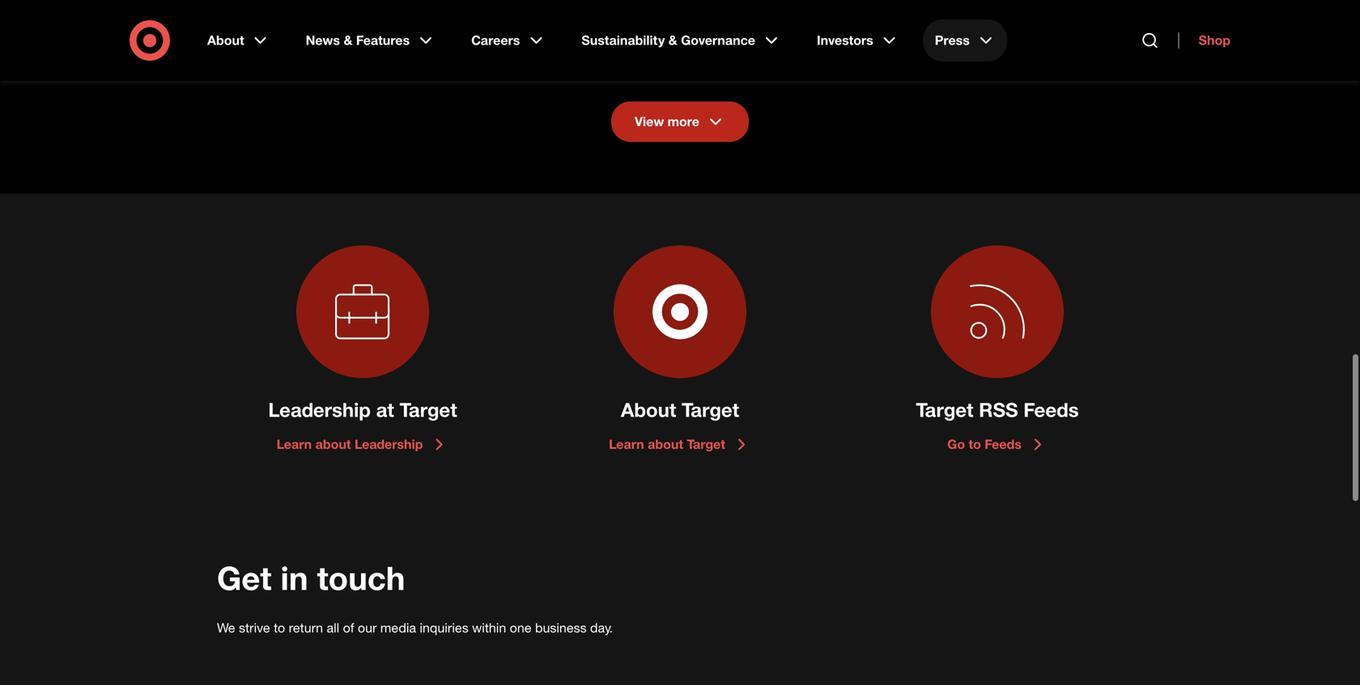 Task type: vqa. For each thing, say whether or not it's contained in the screenshot.
THE LEARN in Learn about Target LINK
yes



Task type: describe. For each thing, give the bounding box(es) containing it.
in
[[281, 557, 308, 597]]

business
[[535, 619, 587, 635]]

view more
[[635, 112, 700, 128]]

go
[[947, 435, 965, 451]]

target right at
[[400, 397, 457, 420]]

about for leadership
[[315, 435, 351, 451]]

feeds for go to feeds
[[985, 435, 1022, 451]]

shop link
[[1179, 32, 1231, 49]]

learn about target
[[609, 435, 725, 451]]

leadership inside 'link'
[[355, 435, 423, 451]]

0 vertical spatial to
[[969, 435, 981, 451]]

about for about target
[[621, 397, 676, 420]]

about for about
[[648, 435, 683, 451]]

features
[[356, 32, 410, 48]]

about target
[[621, 397, 739, 420]]

feeds for target rss feeds
[[1024, 397, 1079, 420]]

day.
[[590, 619, 613, 635]]

we strive to return all of our media inquiries within one business day.
[[217, 619, 613, 635]]

we
[[217, 619, 235, 635]]

learn for leadership
[[277, 435, 312, 451]]

touch
[[317, 557, 405, 597]]

view
[[635, 112, 664, 128]]

press
[[935, 32, 970, 48]]

view more button
[[611, 100, 749, 141]]

all
[[327, 619, 339, 635]]

strive
[[239, 619, 270, 635]]

press link
[[924, 19, 1007, 62]]

one
[[510, 619, 532, 635]]

investors link
[[806, 19, 911, 62]]

careers
[[471, 32, 520, 48]]

& for features
[[344, 32, 353, 48]]

get in touch
[[217, 557, 405, 597]]

news & features
[[306, 32, 410, 48]]



Task type: locate. For each thing, give the bounding box(es) containing it.
to right go
[[969, 435, 981, 451]]

learn inside 'link'
[[277, 435, 312, 451]]

learn about leadership link
[[277, 434, 449, 453]]

learn about target link
[[609, 434, 751, 453]]

about inside learn about leadership 'link'
[[315, 435, 351, 451]]

inquiries
[[420, 619, 469, 635]]

sustainability & governance
[[582, 32, 755, 48]]

1 horizontal spatial to
[[969, 435, 981, 451]]

1 vertical spatial about
[[621, 397, 676, 420]]

go to feeds link
[[947, 434, 1048, 453]]

target rss feeds
[[916, 397, 1079, 420]]

get
[[217, 557, 272, 597]]

feeds right rss
[[1024, 397, 1079, 420]]

1 horizontal spatial &
[[669, 32, 677, 48]]

target down about target at the bottom of page
[[687, 435, 725, 451]]

1 vertical spatial to
[[274, 619, 285, 635]]

1 horizontal spatial about
[[621, 397, 676, 420]]

feeds down rss
[[985, 435, 1022, 451]]

& for governance
[[669, 32, 677, 48]]

1 vertical spatial feeds
[[985, 435, 1022, 451]]

learn about leadership
[[277, 435, 423, 451]]

media
[[380, 619, 416, 635]]

learn for about
[[609, 435, 644, 451]]

learn down about target at the bottom of page
[[609, 435, 644, 451]]

governance
[[681, 32, 755, 48]]

news
[[306, 32, 340, 48]]

0 vertical spatial leadership
[[268, 397, 371, 420]]

about
[[207, 32, 244, 48], [621, 397, 676, 420]]

0 vertical spatial about
[[207, 32, 244, 48]]

about for about
[[207, 32, 244, 48]]

target up learn about target link
[[682, 397, 739, 420]]

target
[[400, 397, 457, 420], [682, 397, 739, 420], [916, 397, 974, 420], [687, 435, 725, 451]]

0 horizontal spatial learn
[[277, 435, 312, 451]]

to
[[969, 435, 981, 451], [274, 619, 285, 635]]

go to feeds
[[947, 435, 1022, 451]]

return
[[289, 619, 323, 635]]

leadership up 'learn about leadership' at the left of page
[[268, 397, 371, 420]]

1 learn from the left
[[277, 435, 312, 451]]

0 vertical spatial feeds
[[1024, 397, 1079, 420]]

leadership down at
[[355, 435, 423, 451]]

0 horizontal spatial feeds
[[985, 435, 1022, 451]]

& left governance
[[669, 32, 677, 48]]

news & features link
[[294, 19, 447, 62]]

about link
[[196, 19, 281, 62]]

within
[[472, 619, 506, 635]]

0 horizontal spatial &
[[344, 32, 353, 48]]

& right news
[[344, 32, 353, 48]]

0 horizontal spatial to
[[274, 619, 285, 635]]

more
[[668, 112, 700, 128]]

our
[[358, 619, 377, 635]]

sustainability & governance link
[[570, 19, 793, 62]]

sustainability
[[582, 32, 665, 48]]

target up go
[[916, 397, 974, 420]]

learn
[[277, 435, 312, 451], [609, 435, 644, 451]]

1 horizontal spatial learn
[[609, 435, 644, 451]]

shop
[[1199, 32, 1231, 48]]

investors
[[817, 32, 873, 48]]

rss
[[979, 397, 1018, 420]]

about down about target at the bottom of page
[[648, 435, 683, 451]]

0 horizontal spatial about
[[315, 435, 351, 451]]

0 horizontal spatial about
[[207, 32, 244, 48]]

2 learn from the left
[[609, 435, 644, 451]]

learn down leadership at target
[[277, 435, 312, 451]]

about
[[315, 435, 351, 451], [648, 435, 683, 451]]

1 horizontal spatial feeds
[[1024, 397, 1079, 420]]

at
[[376, 397, 394, 420]]

feeds
[[1024, 397, 1079, 420], [985, 435, 1022, 451]]

about inside learn about target link
[[648, 435, 683, 451]]

2 & from the left
[[669, 32, 677, 48]]

leadership
[[268, 397, 371, 420], [355, 435, 423, 451]]

to right strive
[[274, 619, 285, 635]]

1 horizontal spatial about
[[648, 435, 683, 451]]

about down leadership at target
[[315, 435, 351, 451]]

1 & from the left
[[344, 32, 353, 48]]

leadership at target
[[268, 397, 457, 420]]

of
[[343, 619, 354, 635]]

1 vertical spatial leadership
[[355, 435, 423, 451]]

1 about from the left
[[315, 435, 351, 451]]

&
[[344, 32, 353, 48], [669, 32, 677, 48]]

2 about from the left
[[648, 435, 683, 451]]

careers link
[[460, 19, 557, 62]]



